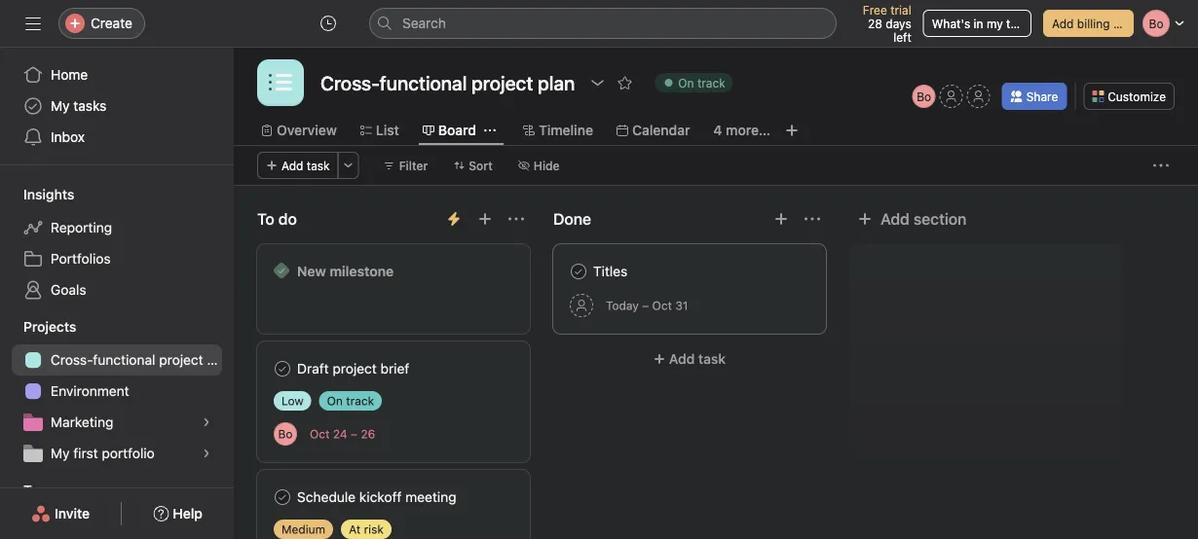 Task type: describe. For each thing, give the bounding box(es) containing it.
team button
[[0, 480, 58, 503]]

portfolio
[[102, 446, 155, 462]]

1 vertical spatial –
[[351, 428, 358, 442]]

Completed milestone checkbox
[[274, 263, 289, 279]]

what's
[[933, 17, 971, 30]]

tab actions image
[[484, 125, 496, 136]]

left
[[894, 30, 912, 44]]

billing
[[1078, 17, 1111, 30]]

sort button
[[445, 152, 502, 179]]

add left the billing
[[1053, 17, 1075, 30]]

portfolios
[[51, 251, 111, 267]]

milestone
[[330, 264, 394, 280]]

share
[[1027, 90, 1059, 103]]

my for my first portfolio
[[51, 446, 70, 462]]

goals
[[51, 282, 86, 298]]

schedule kickoff meeting
[[297, 490, 457, 506]]

schedule
[[297, 490, 356, 506]]

history image
[[321, 16, 336, 31]]

4 more…
[[714, 122, 771, 138]]

cross-
[[51, 352, 93, 368]]

done
[[554, 210, 592, 229]]

calendar
[[633, 122, 691, 138]]

what's in my trial?
[[933, 17, 1034, 30]]

invite button
[[19, 497, 103, 532]]

global element
[[0, 48, 234, 165]]

0 vertical spatial bo button
[[913, 85, 936, 108]]

4 more… button
[[714, 120, 771, 141]]

4
[[714, 122, 723, 138]]

add billing info button
[[1044, 10, 1135, 37]]

home
[[51, 67, 88, 83]]

what's in my trial? button
[[924, 10, 1034, 37]]

0 horizontal spatial on track
[[327, 395, 374, 408]]

free
[[863, 3, 888, 17]]

filter
[[399, 159, 428, 173]]

medium
[[282, 523, 326, 537]]

goals link
[[12, 275, 222, 306]]

1 horizontal spatial task
[[699, 351, 726, 367]]

1 vertical spatial track
[[346, 395, 374, 408]]

bo for the top bo button
[[917, 90, 932, 103]]

titles
[[594, 264, 628, 280]]

overview link
[[261, 120, 337, 141]]

my for my tasks
[[51, 98, 70, 114]]

show options image
[[590, 75, 606, 91]]

add billing info
[[1053, 17, 1135, 30]]

bo for left bo button
[[278, 428, 293, 442]]

31
[[676, 299, 689, 313]]

reporting
[[51, 220, 112, 236]]

board link
[[423, 120, 477, 141]]

26
[[361, 428, 375, 442]]

at
[[349, 523, 361, 537]]

trial?
[[1007, 17, 1034, 30]]

to do
[[257, 210, 297, 229]]

0 vertical spatial oct
[[653, 299, 673, 313]]

hide button
[[510, 152, 569, 179]]

team
[[23, 483, 58, 499]]

list link
[[360, 120, 399, 141]]

on track inside on track popup button
[[679, 76, 726, 90]]

new milestone
[[297, 264, 394, 280]]

customize
[[1108, 90, 1167, 103]]

insights element
[[0, 177, 234, 310]]

today
[[606, 299, 639, 313]]

2 add task image from the left
[[774, 212, 789, 227]]

my
[[987, 17, 1004, 30]]

info
[[1114, 17, 1135, 30]]

28
[[869, 17, 883, 30]]

2 more section actions image from the left
[[805, 212, 821, 227]]

overview
[[277, 122, 337, 138]]

insights
[[23, 187, 74, 203]]

sort
[[469, 159, 493, 173]]

add for add section button
[[881, 210, 910, 229]]

low
[[282, 395, 304, 408]]

first
[[73, 446, 98, 462]]

share button
[[1003, 83, 1068, 110]]

see details, marketing image
[[201, 417, 212, 429]]

completed checkbox for titles
[[567, 260, 591, 284]]

search
[[403, 15, 446, 31]]

draft
[[297, 361, 329, 377]]

add tab image
[[785, 123, 800, 138]]

inbox link
[[12, 122, 222, 153]]

filter button
[[375, 152, 437, 179]]

days
[[886, 17, 912, 30]]

invite
[[55, 506, 90, 522]]

add to starred image
[[617, 75, 633, 91]]



Task type: vqa. For each thing, say whether or not it's contained in the screenshot.
Bold image
no



Task type: locate. For each thing, give the bounding box(es) containing it.
add task down 31
[[669, 351, 726, 367]]

on track down draft project brief
[[327, 395, 374, 408]]

help
[[173, 506, 203, 522]]

add
[[1053, 17, 1075, 30], [282, 159, 304, 173], [881, 210, 910, 229], [669, 351, 695, 367]]

home link
[[12, 59, 222, 91]]

search button
[[369, 8, 837, 39]]

– right today
[[642, 299, 649, 313]]

projects
[[23, 319, 76, 335]]

add task for the rightmost add task button
[[669, 351, 726, 367]]

cross-functional project plan
[[51, 352, 234, 368]]

1 vertical spatial completed image
[[271, 358, 294, 381]]

1 horizontal spatial on track
[[679, 76, 726, 90]]

completed image for draft project brief
[[271, 358, 294, 381]]

1 vertical spatial on track
[[327, 395, 374, 408]]

rules for to do image
[[446, 212, 462, 227]]

tasks
[[73, 98, 107, 114]]

None text field
[[316, 65, 580, 100]]

cross-functional project plan link
[[12, 345, 234, 376]]

1 horizontal spatial project
[[333, 361, 377, 377]]

section
[[914, 210, 967, 229]]

completed checkbox left draft
[[271, 358, 294, 381]]

bo button
[[913, 85, 936, 108], [274, 423, 297, 446]]

add task button
[[257, 152, 339, 179], [554, 342, 827, 377]]

help button
[[141, 497, 215, 532]]

environment
[[51, 384, 129, 400]]

1 vertical spatial my
[[51, 446, 70, 462]]

Completed checkbox
[[567, 260, 591, 284], [271, 358, 294, 381]]

0 vertical spatial task
[[307, 159, 330, 173]]

1 vertical spatial bo button
[[274, 423, 297, 446]]

at risk
[[349, 523, 384, 537]]

0 horizontal spatial project
[[159, 352, 203, 368]]

track up 4 at the top right of page
[[698, 76, 726, 90]]

add task
[[282, 159, 330, 173], [669, 351, 726, 367]]

1 vertical spatial add task button
[[554, 342, 827, 377]]

1 vertical spatial oct
[[310, 428, 330, 442]]

on up 24
[[327, 395, 343, 408]]

0 horizontal spatial completed image
[[271, 358, 294, 381]]

marketing
[[51, 415, 113, 431]]

reporting link
[[12, 212, 222, 244]]

completed image left draft
[[271, 358, 294, 381]]

0 horizontal spatial bo
[[278, 428, 293, 442]]

on inside popup button
[[679, 76, 695, 90]]

on track button
[[646, 69, 742, 96]]

1 horizontal spatial track
[[698, 76, 726, 90]]

free trial 28 days left
[[863, 3, 912, 44]]

add task button down 31
[[554, 342, 827, 377]]

track down draft project brief
[[346, 395, 374, 408]]

add left section
[[881, 210, 910, 229]]

marketing link
[[12, 407, 222, 439]]

new
[[297, 264, 326, 280]]

add for the rightmost add task button
[[669, 351, 695, 367]]

add section
[[881, 210, 967, 229]]

add task image right rules for to do image
[[478, 212, 493, 227]]

0 vertical spatial add task
[[282, 159, 330, 173]]

my left tasks
[[51, 98, 70, 114]]

task
[[307, 159, 330, 173], [699, 351, 726, 367]]

list image
[[269, 71, 292, 95]]

on track
[[679, 76, 726, 90], [327, 395, 374, 408]]

add down overview link
[[282, 159, 304, 173]]

my inside projects element
[[51, 446, 70, 462]]

project left brief on the bottom left
[[333, 361, 377, 377]]

my
[[51, 98, 70, 114], [51, 446, 70, 462]]

oct
[[653, 299, 673, 313], [310, 428, 330, 442]]

completed image for titles
[[567, 260, 591, 284]]

draft project brief
[[297, 361, 410, 377]]

list
[[376, 122, 399, 138]]

–
[[642, 299, 649, 313], [351, 428, 358, 442]]

0 horizontal spatial completed checkbox
[[271, 358, 294, 381]]

my left first at the left bottom of page
[[51, 446, 70, 462]]

add down 31
[[669, 351, 695, 367]]

oct left 24
[[310, 428, 330, 442]]

more…
[[726, 122, 771, 138]]

oct left 31
[[653, 299, 673, 313]]

add task down overview
[[282, 159, 330, 173]]

0 vertical spatial add task button
[[257, 152, 339, 179]]

projects button
[[0, 318, 76, 337]]

projects element
[[0, 310, 234, 474]]

oct 24 – 26
[[310, 428, 375, 442]]

risk
[[364, 523, 384, 537]]

completed checkbox for draft project brief
[[271, 358, 294, 381]]

kickoff
[[360, 490, 402, 506]]

my tasks link
[[12, 91, 222, 122]]

0 horizontal spatial more section actions image
[[509, 212, 524, 227]]

add task image
[[478, 212, 493, 227], [774, 212, 789, 227]]

track inside popup button
[[698, 76, 726, 90]]

completed image
[[567, 260, 591, 284], [271, 358, 294, 381]]

completed image left titles
[[567, 260, 591, 284]]

add section button
[[850, 202, 975, 237]]

0 horizontal spatial add task image
[[478, 212, 493, 227]]

brief
[[381, 361, 410, 377]]

add task image down add tab icon
[[774, 212, 789, 227]]

trial
[[891, 3, 912, 17]]

0 vertical spatial bo
[[917, 90, 932, 103]]

1 horizontal spatial completed image
[[567, 260, 591, 284]]

on up calendar
[[679, 76, 695, 90]]

0 vertical spatial track
[[698, 76, 726, 90]]

today – oct 31
[[606, 299, 689, 313]]

1 vertical spatial bo
[[278, 428, 293, 442]]

bo button down what's
[[913, 85, 936, 108]]

my first portfolio link
[[12, 439, 222, 470]]

1 horizontal spatial add task button
[[554, 342, 827, 377]]

create
[[91, 15, 133, 31]]

project left the plan
[[159, 352, 203, 368]]

1 horizontal spatial bo
[[917, 90, 932, 103]]

1 vertical spatial add task
[[669, 351, 726, 367]]

0 vertical spatial completed checkbox
[[567, 260, 591, 284]]

0 vertical spatial on
[[679, 76, 695, 90]]

0 vertical spatial my
[[51, 98, 70, 114]]

1 horizontal spatial add task image
[[774, 212, 789, 227]]

my first portfolio
[[51, 446, 155, 462]]

environment link
[[12, 376, 222, 407]]

1 horizontal spatial oct
[[653, 299, 673, 313]]

0 vertical spatial on track
[[679, 76, 726, 90]]

inbox
[[51, 129, 85, 145]]

add for the topmost add task button
[[282, 159, 304, 173]]

insights button
[[0, 185, 74, 205]]

project
[[159, 352, 203, 368], [333, 361, 377, 377]]

my tasks
[[51, 98, 107, 114]]

1 vertical spatial on
[[327, 395, 343, 408]]

0 horizontal spatial add task button
[[257, 152, 339, 179]]

0 horizontal spatial add task
[[282, 159, 330, 173]]

Completed checkbox
[[271, 486, 294, 510]]

2 my from the top
[[51, 446, 70, 462]]

meeting
[[406, 490, 457, 506]]

1 horizontal spatial add task
[[669, 351, 726, 367]]

completed image
[[271, 486, 294, 510]]

plan
[[207, 352, 234, 368]]

0 horizontal spatial bo button
[[274, 423, 297, 446]]

in
[[974, 17, 984, 30]]

completed milestone image
[[274, 263, 289, 279]]

more section actions image
[[509, 212, 524, 227], [805, 212, 821, 227]]

0 horizontal spatial –
[[351, 428, 358, 442]]

add task button down overview link
[[257, 152, 339, 179]]

hide sidebar image
[[25, 16, 41, 31]]

more actions image
[[343, 160, 354, 172]]

1 vertical spatial completed checkbox
[[271, 358, 294, 381]]

0 horizontal spatial task
[[307, 159, 330, 173]]

bo button down low
[[274, 423, 297, 446]]

0 horizontal spatial oct
[[310, 428, 330, 442]]

1 horizontal spatial on
[[679, 76, 695, 90]]

timeline link
[[523, 120, 594, 141]]

customize button
[[1084, 83, 1175, 110]]

0 vertical spatial completed image
[[567, 260, 591, 284]]

1 my from the top
[[51, 98, 70, 114]]

1 more section actions image from the left
[[509, 212, 524, 227]]

timeline
[[539, 122, 594, 138]]

1 horizontal spatial completed checkbox
[[567, 260, 591, 284]]

1 horizontal spatial –
[[642, 299, 649, 313]]

board
[[438, 122, 477, 138]]

my inside global element
[[51, 98, 70, 114]]

see details, my first portfolio image
[[201, 448, 212, 460]]

on
[[679, 76, 695, 90], [327, 395, 343, 408]]

calendar link
[[617, 120, 691, 141]]

1 horizontal spatial bo button
[[913, 85, 936, 108]]

add task for the topmost add task button
[[282, 159, 330, 173]]

– right 24
[[351, 428, 358, 442]]

1 add task image from the left
[[478, 212, 493, 227]]

portfolios link
[[12, 244, 222, 275]]

on track up 4 at the top right of page
[[679, 76, 726, 90]]

more actions image
[[1154, 158, 1170, 173]]

functional
[[93, 352, 155, 368]]

create button
[[58, 8, 145, 39]]

1 vertical spatial task
[[699, 351, 726, 367]]

0 horizontal spatial on
[[327, 395, 343, 408]]

1 horizontal spatial more section actions image
[[805, 212, 821, 227]]

completed checkbox left titles
[[567, 260, 591, 284]]

0 vertical spatial –
[[642, 299, 649, 313]]

hide
[[534, 159, 560, 173]]

search list box
[[369, 8, 837, 39]]

0 horizontal spatial track
[[346, 395, 374, 408]]

24
[[333, 428, 348, 442]]



